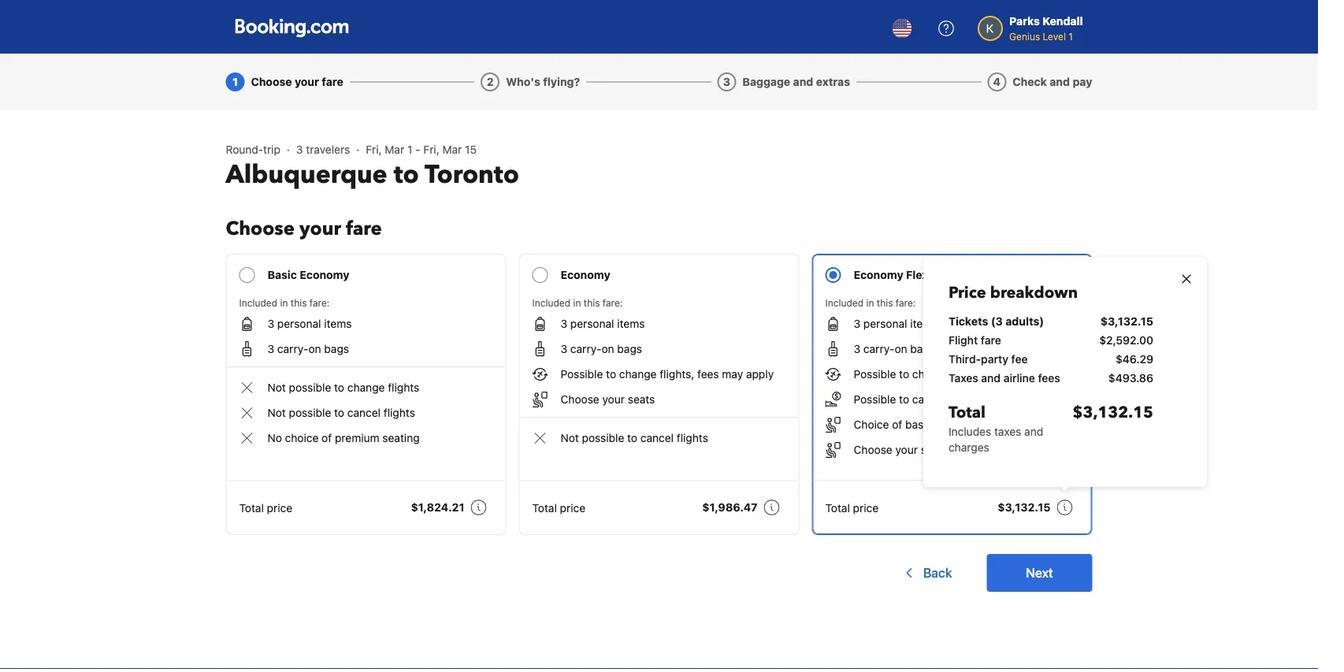 Task type: locate. For each thing, give the bounding box(es) containing it.
0 horizontal spatial included in this fare: element
[[239, 296, 493, 310]]

3 3 carry-on bags from the left
[[854, 343, 936, 356]]

1 mar from the left
[[385, 143, 405, 156]]

apply inside the possible to cancel flights, fees may apply element
[[1035, 393, 1063, 406]]

2 vertical spatial $3,132.15
[[998, 501, 1051, 514]]

0 horizontal spatial not possible to cancel flights element
[[268, 405, 415, 421]]

3 items from the left
[[911, 317, 938, 330]]

1 horizontal spatial fare
[[346, 216, 382, 242]]

price inside radio
[[853, 501, 879, 514]]

trip
[[263, 143, 281, 156]]

seating down the possible to cancel flights, fees may apply element
[[936, 418, 973, 431]]

check
[[1013, 75, 1048, 88]]

3 carry-on bags element
[[268, 341, 349, 357], [561, 341, 642, 357], [854, 341, 936, 357]]

$493.86
[[1109, 372, 1154, 385]]

3 price from the left
[[853, 501, 879, 514]]

2 items from the left
[[617, 317, 645, 330]]

and down third-party fee cell
[[982, 372, 1001, 385]]

on inside radio
[[895, 343, 908, 356]]

in
[[280, 297, 288, 308], [573, 297, 581, 308], [867, 297, 875, 308]]

choose your fare up basic economy
[[226, 216, 382, 242]]

fare down the round-trip · 3 travelers · fri, mar 1 - fri, mar 15 albuquerque to toronto at the left top of page
[[346, 216, 382, 242]]

change inside not possible to change flights element
[[348, 381, 385, 394]]

0 horizontal spatial 1
[[233, 75, 238, 88]]

2 horizontal spatial included in this fare: element
[[826, 296, 1080, 310]]

2 horizontal spatial carry-
[[864, 343, 895, 356]]

3 personal items inside radio
[[854, 317, 938, 330]]

total for $1,824.21
[[239, 501, 264, 514]]

3 carry-on bags inside radio
[[854, 343, 936, 356]]

apply
[[746, 368, 774, 381], [1040, 368, 1067, 381], [1035, 393, 1063, 406]]

and for baggage
[[793, 75, 814, 88]]

2 horizontal spatial cancel
[[913, 393, 946, 406]]

2 included from the left
[[532, 297, 571, 308]]

carry- inside radio
[[864, 343, 895, 356]]

0 horizontal spatial 3 carry-on bags
[[268, 343, 349, 356]]

seats
[[628, 393, 655, 406], [921, 443, 949, 456]]

back button
[[892, 554, 962, 592]]

2 horizontal spatial change
[[913, 368, 950, 381]]

1 horizontal spatial 3 carry-on bags
[[561, 343, 642, 356]]

1 horizontal spatial mar
[[443, 143, 462, 156]]

2 horizontal spatial personal
[[864, 317, 908, 330]]

1 horizontal spatial economy
[[561, 268, 611, 281]]

0 vertical spatial not possible to cancel flights element
[[268, 405, 415, 421]]

None radio
[[812, 254, 1093, 535]]

2 horizontal spatial price
[[853, 501, 879, 514]]

and right taxes
[[1025, 425, 1044, 438]]

included in this fare: for economy
[[532, 297, 623, 308]]

bags for basic economy
[[324, 343, 349, 356]]

fees for the possible to cancel flights, fees may apply element
[[987, 393, 1008, 406]]

2 on from the left
[[602, 343, 615, 356]]

on
[[309, 343, 321, 356], [602, 343, 615, 356], [895, 343, 908, 356]]

3 for 3 personal items element related to economy flexible
[[854, 317, 861, 330]]

round-
[[226, 143, 263, 156]]

3 personal items
[[268, 317, 352, 330], [561, 317, 645, 330], [854, 317, 938, 330]]

0 horizontal spatial bags
[[324, 343, 349, 356]]

1 horizontal spatial included in this fare:
[[532, 297, 623, 308]]

$3,132.15 up next
[[998, 501, 1051, 514]]

next button
[[987, 554, 1093, 592]]

included
[[239, 297, 278, 308], [532, 297, 571, 308], [826, 297, 864, 308]]

3
[[724, 75, 731, 88], [296, 143, 303, 156], [268, 317, 274, 330], [561, 317, 568, 330], [854, 317, 861, 330], [268, 343, 274, 356], [561, 343, 568, 356], [854, 343, 861, 356]]

0 horizontal spatial on
[[309, 343, 321, 356]]

1 horizontal spatial possible to change flights, fees may apply element
[[854, 367, 1067, 382]]

1 this from the left
[[291, 297, 307, 308]]

4
[[994, 75, 1001, 88]]

on for basic economy
[[309, 343, 321, 356]]

3 row from the top
[[949, 352, 1154, 370]]

1 horizontal spatial items
[[617, 317, 645, 330]]

$3,132.15 cell down $493.86 'cell'
[[1073, 402, 1154, 456]]

1 vertical spatial $3,132.15 cell
[[1073, 402, 1154, 456]]

included in this fare: for basic economy
[[239, 297, 330, 308]]

of inside 'element'
[[322, 432, 332, 445]]

1 included from the left
[[239, 297, 278, 308]]

3 fare: from the left
[[896, 297, 916, 308]]

choose your fare up trip
[[251, 75, 344, 88]]

may for possible to cancel flights, fees may apply
[[1016, 368, 1037, 381]]

no
[[268, 432, 282, 445]]

3 this from the left
[[877, 297, 893, 308]]

mar left -
[[385, 143, 405, 156]]

economy inside radio
[[854, 268, 904, 281]]

2 horizontal spatial this
[[877, 297, 893, 308]]

apply for choose your seats
[[746, 368, 774, 381]]

1 3 carry-on bags from the left
[[268, 343, 349, 356]]

3 personal from the left
[[864, 317, 908, 330]]

2 vertical spatial fare
[[981, 334, 1002, 347]]

possible to change flights, fees may apply element
[[561, 367, 774, 382], [854, 367, 1067, 382]]

3 on from the left
[[895, 343, 908, 356]]

possible to change flights, fees may apply element for seats
[[561, 367, 774, 382]]

0 horizontal spatial 3 carry-on bags element
[[268, 341, 349, 357]]

1 vertical spatial 1
[[233, 75, 238, 88]]

2 3 carry-on bags from the left
[[561, 343, 642, 356]]

3 personal items element
[[268, 316, 352, 332], [561, 316, 645, 332], [854, 316, 938, 332]]

seating inside 'element'
[[383, 432, 420, 445]]

1 horizontal spatial carry-
[[571, 343, 602, 356]]

0 vertical spatial not
[[268, 381, 286, 394]]

$46.29
[[1116, 353, 1154, 366]]

1 price from the left
[[267, 501, 293, 514]]

included in this fare: inside radio
[[826, 297, 916, 308]]

1 3 carry-on bags element from the left
[[268, 341, 349, 357]]

3 personal items for economy flexible
[[854, 317, 938, 330]]

$3,132.15
[[1101, 315, 1154, 328], [1073, 402, 1154, 424], [998, 501, 1051, 514]]

2 vertical spatial possible
[[582, 432, 625, 445]]

flights
[[388, 381, 420, 394], [384, 406, 415, 419], [677, 432, 709, 445]]

1 horizontal spatial cancel
[[641, 432, 674, 445]]

1 horizontal spatial fri,
[[424, 143, 440, 156]]

possible for not possible to change flights element
[[289, 381, 331, 394]]

choose your seats
[[561, 393, 655, 406], [854, 443, 949, 456]]

2 horizontal spatial bags
[[911, 343, 936, 356]]

1 up round-
[[233, 75, 238, 88]]

$3,132.15 cell for total cell
[[1073, 402, 1154, 456]]

0 horizontal spatial this
[[291, 297, 307, 308]]

fare up travelers
[[322, 75, 344, 88]]

tickets
[[949, 315, 989, 328]]

1 possible to change flights, fees may apply from the left
[[561, 368, 774, 381]]

$2,592.00 cell
[[1100, 333, 1154, 348]]

3 carry-on bags for economy flexible
[[854, 343, 936, 356]]

2 horizontal spatial fare
[[981, 334, 1002, 347]]

not possible to cancel flights for the right not possible to cancel flights element
[[561, 432, 709, 445]]

0 vertical spatial $3,132.15 cell
[[1101, 314, 1154, 330]]

1 horizontal spatial in
[[573, 297, 581, 308]]

change inside radio
[[913, 368, 950, 381]]

of left basic
[[893, 418, 903, 431]]

$46.29 cell
[[1116, 352, 1154, 367]]

next
[[1027, 566, 1054, 581]]

1 vertical spatial flights
[[384, 406, 415, 419]]

· right trip
[[287, 143, 290, 156]]

row down adults)
[[949, 333, 1154, 352]]

0 horizontal spatial fri,
[[366, 143, 382, 156]]

bags for economy flexible
[[911, 343, 936, 356]]

total price
[[239, 501, 293, 514], [532, 501, 586, 514], [826, 501, 879, 514]]

3 carry-on bags element for economy
[[561, 341, 642, 357]]

1 3 personal items element from the left
[[268, 316, 352, 332]]

to inside the round-trip · 3 travelers · fri, mar 1 - fri, mar 15 albuquerque to toronto
[[394, 158, 419, 192]]

2 horizontal spatial 3 carry-on bags element
[[854, 341, 936, 357]]

1 horizontal spatial possible to change flights, fees may apply
[[854, 368, 1067, 381]]

0 horizontal spatial total price
[[239, 501, 293, 514]]

personal for economy
[[571, 317, 614, 330]]

seats inside radio
[[921, 443, 949, 456]]

seats for bottom the choose your seats element
[[921, 443, 949, 456]]

0 horizontal spatial of
[[322, 432, 332, 445]]

possible for choose
[[561, 368, 603, 381]]

2 3 personal items from the left
[[561, 317, 645, 330]]

possible to change flights, fees may apply for cancel
[[854, 368, 1067, 381]]

0 horizontal spatial possible to change flights, fees may apply
[[561, 368, 774, 381]]

in inside radio
[[867, 297, 875, 308]]

3 3 personal items element from the left
[[854, 316, 938, 332]]

may for choose your seats
[[722, 368, 744, 381]]

1 horizontal spatial seating
[[936, 418, 973, 431]]

and left pay
[[1050, 75, 1071, 88]]

bags inside radio
[[911, 343, 936, 356]]

3 carry-on bags
[[268, 343, 349, 356], [561, 343, 642, 356], [854, 343, 936, 356]]

row containing total
[[949, 389, 1154, 462]]

parks kendall genius level 1
[[1010, 15, 1084, 42]]

0 horizontal spatial included
[[239, 297, 278, 308]]

2 horizontal spatial economy
[[854, 268, 904, 281]]

change for seats
[[620, 368, 657, 381]]

0 horizontal spatial seating
[[383, 432, 420, 445]]

personal inside radio
[[864, 317, 908, 330]]

row down airline
[[949, 389, 1154, 462]]

mar left 15
[[443, 143, 462, 156]]

$1,986.47
[[703, 501, 758, 514]]

1 vertical spatial not possible to cancel flights element
[[561, 430, 709, 446]]

1 vertical spatial fare
[[346, 216, 382, 242]]

level
[[1043, 31, 1067, 42]]

0 vertical spatial 1
[[1069, 31, 1074, 42]]

taxes
[[949, 372, 979, 385]]

and
[[793, 75, 814, 88], [1050, 75, 1071, 88], [982, 372, 1001, 385], [1025, 425, 1044, 438]]

row containing third-party fee
[[949, 352, 1154, 370]]

2 price from the left
[[560, 501, 586, 514]]

included for basic economy
[[239, 297, 278, 308]]

fri,
[[366, 143, 382, 156], [424, 143, 440, 156]]

this
[[291, 297, 307, 308], [584, 297, 600, 308], [877, 297, 893, 308]]

seating
[[936, 418, 973, 431], [383, 432, 420, 445]]

1 horizontal spatial 3 personal items
[[561, 317, 645, 330]]

3 total price from the left
[[826, 501, 879, 514]]

1 total price from the left
[[239, 501, 293, 514]]

2 horizontal spatial total price
[[826, 501, 879, 514]]

change
[[620, 368, 657, 381], [913, 368, 950, 381], [348, 381, 385, 394]]

1 right level
[[1069, 31, 1074, 42]]

2 3 carry-on bags element from the left
[[561, 341, 642, 357]]

items
[[324, 317, 352, 330], [617, 317, 645, 330], [911, 317, 938, 330]]

fare inside the flight fare cell
[[981, 334, 1002, 347]]

2 row from the top
[[949, 333, 1154, 352]]

0 horizontal spatial in
[[280, 297, 288, 308]]

1 carry- from the left
[[277, 343, 309, 356]]

0 horizontal spatial economy
[[300, 268, 350, 281]]

3 3 personal items from the left
[[854, 317, 938, 330]]

3 included from the left
[[826, 297, 864, 308]]

fare up the third-party fee
[[981, 334, 1002, 347]]

3 included in this fare: from the left
[[826, 297, 916, 308]]

included in this fare: element for basic economy
[[239, 296, 493, 310]]

not possible to cancel flights
[[268, 406, 415, 419], [561, 432, 709, 445]]

choose your seats inside radio
[[854, 443, 949, 456]]

fri, left -
[[366, 143, 382, 156]]

3 economy from the left
[[854, 268, 904, 281]]

1 horizontal spatial on
[[602, 343, 615, 356]]

1 included in this fare: from the left
[[239, 297, 330, 308]]

taxes and airline fees cell
[[949, 370, 1061, 386]]

included in this fare: element
[[239, 296, 493, 310], [532, 296, 786, 310], [826, 296, 1080, 310]]

your
[[295, 75, 319, 88], [300, 216, 341, 242], [603, 393, 625, 406], [896, 443, 918, 456]]

5 row from the top
[[949, 389, 1154, 462]]

3 in from the left
[[867, 297, 875, 308]]

party
[[982, 353, 1009, 366]]

possible to change flights, fees may apply element for cancel
[[854, 367, 1067, 382]]

personal for basic economy
[[277, 317, 321, 330]]

0 vertical spatial choose your seats
[[561, 393, 655, 406]]

-
[[416, 143, 421, 156]]

not possible to cancel flights element
[[268, 405, 415, 421], [561, 430, 709, 446]]

2 possible to change flights, fees may apply from the left
[[854, 368, 1067, 381]]

breakdown
[[991, 282, 1078, 304]]

flights,
[[660, 368, 695, 381], [953, 368, 988, 381], [949, 393, 984, 406]]

$3,132.15 cell for tickets (3 adults) cell
[[1101, 314, 1154, 330]]

2 horizontal spatial 1
[[1069, 31, 1074, 42]]

choose your seats element
[[561, 392, 655, 408], [854, 442, 949, 458]]

1 on from the left
[[309, 343, 321, 356]]

0 vertical spatial $3,132.15
[[1101, 315, 1154, 328]]

2 horizontal spatial in
[[867, 297, 875, 308]]

0 horizontal spatial seats
[[628, 393, 655, 406]]

$3,132.15 cell up $2,592.00
[[1101, 314, 1154, 330]]

and inside total includes taxes and charges
[[1025, 425, 1044, 438]]

price for $1,824.21
[[267, 501, 293, 514]]

1 personal from the left
[[277, 317, 321, 330]]

2 included in this fare: from the left
[[532, 297, 623, 308]]

3 carry- from the left
[[864, 343, 895, 356]]

1 horizontal spatial 1
[[408, 143, 413, 156]]

1 3 personal items from the left
[[268, 317, 352, 330]]

row
[[949, 311, 1154, 333], [949, 333, 1154, 352], [949, 352, 1154, 370], [949, 370, 1154, 389], [949, 389, 1154, 462]]

seating right premium
[[383, 432, 420, 445]]

1 row from the top
[[949, 311, 1154, 333]]

1 horizontal spatial not possible to cancel flights
[[561, 432, 709, 445]]

2 this from the left
[[584, 297, 600, 308]]

and left extras
[[793, 75, 814, 88]]

apply for possible to cancel flights, fees may apply
[[1040, 368, 1067, 381]]

2 horizontal spatial fare:
[[896, 297, 916, 308]]

fare:
[[310, 297, 330, 308], [603, 297, 623, 308], [896, 297, 916, 308]]

3 carry-on bags element for economy flexible
[[854, 341, 936, 357]]

1 horizontal spatial of
[[893, 418, 903, 431]]

possible to change flights, fees may apply for seats
[[561, 368, 774, 381]]

flights, for seats
[[660, 368, 695, 381]]

1 items from the left
[[324, 317, 352, 330]]

taxes
[[995, 425, 1022, 438]]

to
[[394, 158, 419, 192], [606, 368, 617, 381], [900, 368, 910, 381], [334, 381, 345, 394], [900, 393, 910, 406], [334, 406, 345, 419], [628, 432, 638, 445]]

included inside radio
[[826, 297, 864, 308]]

1 bags from the left
[[324, 343, 349, 356]]

possible to change flights, fees may apply
[[561, 368, 774, 381], [854, 368, 1067, 381]]

1 possible to change flights, fees may apply element from the left
[[561, 367, 774, 382]]

4 row from the top
[[949, 370, 1154, 389]]

3 for '3 carry-on bags' element for economy
[[561, 343, 568, 356]]

2 personal from the left
[[571, 317, 614, 330]]

1 vertical spatial choose your seats
[[854, 443, 949, 456]]

$3,132.15 cell
[[1101, 314, 1154, 330], [1073, 402, 1154, 456]]

1 included in this fare: element from the left
[[239, 296, 493, 310]]

0 horizontal spatial included in this fare:
[[239, 297, 330, 308]]

flight fare
[[949, 334, 1002, 347]]

total price for $1,824.21
[[239, 501, 293, 514]]

2 fri, from the left
[[424, 143, 440, 156]]

on for economy flexible
[[895, 343, 908, 356]]

3 personal items for economy
[[561, 317, 645, 330]]

None radio
[[226, 254, 506, 535], [519, 254, 800, 535], [226, 254, 506, 535], [519, 254, 800, 535]]

included in this fare:
[[239, 297, 330, 308], [532, 297, 623, 308], [826, 297, 916, 308]]

3 carry-on bags for economy
[[561, 343, 642, 356]]

flying?
[[543, 75, 580, 88]]

row down fee
[[949, 370, 1154, 389]]

this for basic economy
[[291, 297, 307, 308]]

adults)
[[1006, 315, 1045, 328]]

2 3 personal items element from the left
[[561, 316, 645, 332]]

3 3 carry-on bags element from the left
[[854, 341, 936, 357]]

total for $1,986.47
[[532, 501, 557, 514]]

fri, right -
[[424, 143, 440, 156]]

· right travelers
[[356, 143, 360, 156]]

3 for '3 carry-on bags' element corresponding to basic economy
[[268, 343, 274, 356]]

2 vertical spatial 1
[[408, 143, 413, 156]]

1 vertical spatial seats
[[921, 443, 949, 456]]

fare: for economy flexible
[[896, 297, 916, 308]]

0 horizontal spatial choose your seats element
[[561, 392, 655, 408]]

$3,132.15 down $493.86 'cell'
[[1073, 402, 1154, 424]]

possible to change flights, fees may apply inside radio
[[854, 368, 1067, 381]]

choose your fare
[[251, 75, 344, 88], [226, 216, 382, 242]]

price for $1,986.47
[[560, 501, 586, 514]]

row containing taxes and airline fees
[[949, 370, 1154, 389]]

fees
[[698, 368, 719, 381], [991, 368, 1013, 381], [1039, 372, 1061, 385], [987, 393, 1008, 406]]

included for economy flexible
[[826, 297, 864, 308]]

0 vertical spatial possible
[[289, 381, 331, 394]]

1 horizontal spatial 3 personal items element
[[561, 316, 645, 332]]

flight fare cell
[[949, 333, 1002, 348]]

booking.com logo image
[[235, 19, 349, 37], [235, 19, 349, 37]]

airline
[[1004, 372, 1036, 385]]

economy
[[300, 268, 350, 281], [561, 268, 611, 281], [854, 268, 904, 281]]

2 economy from the left
[[561, 268, 611, 281]]

total cell
[[949, 402, 1073, 456]]

choice
[[285, 432, 319, 445]]

1 horizontal spatial price
[[560, 501, 586, 514]]

1 horizontal spatial total price
[[532, 501, 586, 514]]

0 horizontal spatial change
[[348, 381, 385, 394]]

0 horizontal spatial not possible to cancel flights
[[268, 406, 415, 419]]

0 horizontal spatial 3 personal items
[[268, 317, 352, 330]]

row down breakdown
[[949, 311, 1154, 333]]

and for check
[[1050, 75, 1071, 88]]

2
[[487, 75, 494, 88]]

total price for $1,986.47
[[532, 501, 586, 514]]

personal
[[277, 317, 321, 330], [571, 317, 614, 330], [864, 317, 908, 330]]

flights for the right not possible to cancel flights element
[[677, 432, 709, 445]]

who's flying?
[[506, 75, 580, 88]]

2 horizontal spatial 3 personal items
[[854, 317, 938, 330]]

1 horizontal spatial this
[[584, 297, 600, 308]]

not
[[268, 381, 286, 394], [268, 406, 286, 419], [561, 432, 579, 445]]

baggage
[[743, 75, 791, 88]]

choice
[[854, 418, 890, 431]]

travelers
[[306, 143, 350, 156]]

2 carry- from the left
[[571, 343, 602, 356]]

bags
[[324, 343, 349, 356], [618, 343, 642, 356], [911, 343, 936, 356]]

flights for not possible to change flights element
[[388, 381, 420, 394]]

of right choice
[[322, 432, 332, 445]]

$3,132.15 up $2,592.00
[[1101, 315, 1154, 328]]

seats for the choose your seats element to the top
[[628, 393, 655, 406]]

carry- for basic economy
[[277, 343, 309, 356]]

2 total price from the left
[[532, 501, 586, 514]]

total for $3,132.15
[[826, 501, 850, 514]]

2 possible to change flights, fees may apply element from the left
[[854, 367, 1067, 382]]

0 horizontal spatial possible to change flights, fees may apply element
[[561, 367, 774, 382]]

1 horizontal spatial personal
[[571, 317, 614, 330]]

total price inside radio
[[826, 501, 879, 514]]

0 horizontal spatial personal
[[277, 317, 321, 330]]

1 left -
[[408, 143, 413, 156]]

possible for top not possible to cancel flights element
[[289, 406, 331, 419]]

2 · from the left
[[356, 143, 360, 156]]

items for economy flexible
[[911, 317, 938, 330]]

1 · from the left
[[287, 143, 290, 156]]

0 horizontal spatial choose your seats
[[561, 393, 655, 406]]

0 horizontal spatial price
[[267, 501, 293, 514]]

possible
[[289, 381, 331, 394], [289, 406, 331, 419], [582, 432, 625, 445]]

3 bags from the left
[[911, 343, 936, 356]]

check and pay
[[1013, 75, 1093, 88]]

carry-
[[277, 343, 309, 356], [571, 343, 602, 356], [864, 343, 895, 356]]

tickets (3 adults)
[[949, 315, 1045, 328]]

1 horizontal spatial 3 carry-on bags element
[[561, 341, 642, 357]]

total inside radio
[[826, 501, 850, 514]]

price
[[267, 501, 293, 514], [560, 501, 586, 514], [853, 501, 879, 514]]

this inside radio
[[877, 297, 893, 308]]

choice of basic seating
[[854, 418, 973, 431]]

3 included in this fare: element from the left
[[826, 296, 1080, 310]]

2 horizontal spatial 3 personal items element
[[854, 316, 938, 332]]

0 vertical spatial seats
[[628, 393, 655, 406]]

1 in from the left
[[280, 297, 288, 308]]

1 fare: from the left
[[310, 297, 330, 308]]

1 horizontal spatial change
[[620, 368, 657, 381]]

3 personal items for basic economy
[[268, 317, 352, 330]]

1 vertical spatial possible
[[289, 406, 331, 419]]

and inside cell
[[982, 372, 1001, 385]]

1 horizontal spatial included in this fare: element
[[532, 296, 786, 310]]

2 horizontal spatial 3 carry-on bags
[[854, 343, 936, 356]]

2 in from the left
[[573, 297, 581, 308]]

0 vertical spatial choose your fare
[[251, 75, 344, 88]]

0 horizontal spatial fare:
[[310, 297, 330, 308]]

items inside radio
[[911, 317, 938, 330]]

mar
[[385, 143, 405, 156], [443, 143, 462, 156]]

2 bags from the left
[[618, 343, 642, 356]]

2 horizontal spatial on
[[895, 343, 908, 356]]

your inside radio
[[896, 443, 918, 456]]

of
[[893, 418, 903, 431], [322, 432, 332, 445]]

2 included in this fare: element from the left
[[532, 296, 786, 310]]

·
[[287, 143, 290, 156], [356, 143, 360, 156]]

1 horizontal spatial bags
[[618, 343, 642, 356]]

premium
[[335, 432, 380, 445]]

1
[[1069, 31, 1074, 42], [233, 75, 238, 88], [408, 143, 413, 156]]

table
[[949, 311, 1154, 462]]

no choice of premium seating element
[[268, 430, 420, 446]]

$3,132.15 inside radio
[[998, 501, 1051, 514]]

3 personal items element for basic economy
[[268, 316, 352, 332]]

fare
[[322, 75, 344, 88], [346, 216, 382, 242], [981, 334, 1002, 347]]

fare: inside radio
[[896, 297, 916, 308]]

2 fare: from the left
[[603, 297, 623, 308]]

1 horizontal spatial choose your seats element
[[854, 442, 949, 458]]

1 vertical spatial choose your seats element
[[854, 442, 949, 458]]

0 vertical spatial fare
[[322, 75, 344, 88]]

row up airline
[[949, 352, 1154, 370]]



Task type: vqa. For each thing, say whether or not it's contained in the screenshot.
1st VIEW DETAILS button from the top of the page all
no



Task type: describe. For each thing, give the bounding box(es) containing it.
$493.86 cell
[[1109, 370, 1154, 386]]

flight
[[949, 334, 978, 347]]

total includes taxes and charges
[[949, 402, 1044, 454]]

this for economy
[[584, 297, 600, 308]]

table containing total
[[949, 311, 1154, 462]]

1 vertical spatial choose your fare
[[226, 216, 382, 242]]

3 personal items element for economy
[[561, 316, 645, 332]]

taxes and airline fees
[[949, 372, 1061, 385]]

15
[[465, 143, 477, 156]]

tickets (3 adults) cell
[[949, 314, 1045, 330]]

genius
[[1010, 31, 1041, 42]]

in for basic economy
[[280, 297, 288, 308]]

includes
[[949, 425, 992, 438]]

row containing flight fare
[[949, 333, 1154, 352]]

total inside total includes taxes and charges
[[949, 402, 986, 424]]

$3,132.15 for total cell
[[1073, 402, 1154, 424]]

personal for economy flexible
[[864, 317, 908, 330]]

possible to cancel flights, fees may apply
[[854, 393, 1063, 406]]

bags for economy
[[618, 343, 642, 356]]

parks
[[1010, 15, 1040, 28]]

$1,824.21
[[411, 501, 465, 514]]

third-party fee cell
[[949, 352, 1028, 367]]

extras
[[816, 75, 851, 88]]

who's
[[506, 75, 541, 88]]

items for basic economy
[[324, 317, 352, 330]]

price breakdown
[[949, 282, 1078, 304]]

1 vertical spatial not
[[268, 406, 286, 419]]

pay
[[1073, 75, 1093, 88]]

possible to cancel flights, fees may apply element
[[854, 392, 1063, 408]]

fees inside cell
[[1039, 372, 1061, 385]]

included in this fare: for economy flexible
[[826, 297, 916, 308]]

flights, for cancel
[[953, 368, 988, 381]]

and for taxes
[[982, 372, 1001, 385]]

possible for possible
[[854, 368, 897, 381]]

fare: for basic economy
[[310, 297, 330, 308]]

baggage and extras
[[743, 75, 851, 88]]

price for $3,132.15
[[853, 501, 879, 514]]

1 inside the round-trip · 3 travelers · fri, mar 1 - fri, mar 15 albuquerque to toronto
[[408, 143, 413, 156]]

on for economy
[[602, 343, 615, 356]]

seating inside radio
[[936, 418, 973, 431]]

back
[[924, 566, 953, 581]]

price
[[949, 282, 987, 304]]

2 vertical spatial not
[[561, 432, 579, 445]]

3 for 3 personal items element for basic economy
[[268, 317, 274, 330]]

row containing tickets (3 adults)
[[949, 311, 1154, 333]]

2 mar from the left
[[443, 143, 462, 156]]

1 fri, from the left
[[366, 143, 382, 156]]

economy flexible
[[854, 268, 949, 281]]

round-trip · 3 travelers · fri, mar 1 - fri, mar 15 albuquerque to toronto
[[226, 143, 519, 192]]

albuquerque
[[226, 158, 388, 192]]

third-party fee
[[949, 353, 1028, 366]]

(3
[[991, 315, 1003, 328]]

not possible to change flights
[[268, 381, 420, 394]]

toronto
[[425, 158, 519, 192]]

not possible to change flights element
[[268, 380, 420, 396]]

3 carry-on bags element for basic economy
[[268, 341, 349, 357]]

in for economy
[[573, 297, 581, 308]]

included in this fare: element for economy
[[532, 296, 786, 310]]

no choice of premium seating
[[268, 432, 420, 445]]

included in this fare: element for economy flexible
[[826, 296, 1080, 310]]

charges
[[949, 441, 990, 454]]

0 horizontal spatial cancel
[[348, 406, 381, 419]]

fees for possible to change flights, fees may apply element related to seats
[[698, 368, 719, 381]]

basic
[[906, 418, 933, 431]]

possible for the right not possible to cancel flights element
[[582, 432, 625, 445]]

3 for 3 personal items element for economy
[[561, 317, 568, 330]]

not possible to cancel flights for top not possible to cancel flights element
[[268, 406, 415, 419]]

$2,592.00
[[1100, 334, 1154, 347]]

none radio containing economy flexible
[[812, 254, 1093, 535]]

in for economy flexible
[[867, 297, 875, 308]]

economy for economy flexible
[[854, 268, 904, 281]]

this for economy flexible
[[877, 297, 893, 308]]

choice of basic seating element
[[854, 417, 973, 433]]

1 horizontal spatial not possible to cancel flights element
[[561, 430, 709, 446]]

3 inside the round-trip · 3 travelers · fri, mar 1 - fri, mar 15 albuquerque to toronto
[[296, 143, 303, 156]]

fees for cancel possible to change flights, fees may apply element
[[991, 368, 1013, 381]]

fare: for economy
[[603, 297, 623, 308]]

carry- for economy flexible
[[864, 343, 895, 356]]

$3,132.15 for tickets (3 adults) cell
[[1101, 315, 1154, 328]]

third-
[[949, 353, 982, 366]]

kendall
[[1043, 15, 1084, 28]]

fee
[[1012, 353, 1028, 366]]

1 economy from the left
[[300, 268, 350, 281]]

flexible
[[907, 268, 949, 281]]

carry- for economy
[[571, 343, 602, 356]]

basic economy
[[268, 268, 350, 281]]

change for cancel
[[913, 368, 950, 381]]

of inside radio
[[893, 418, 903, 431]]

3 carry-on bags for basic economy
[[268, 343, 349, 356]]

0 vertical spatial choose your seats element
[[561, 392, 655, 408]]

3 personal items element for economy flexible
[[854, 316, 938, 332]]

3 for '3 carry-on bags' element for economy flexible
[[854, 343, 861, 356]]

basic
[[268, 268, 297, 281]]

economy for economy
[[561, 268, 611, 281]]

items for economy
[[617, 317, 645, 330]]

flights for top not possible to cancel flights element
[[384, 406, 415, 419]]

total price for $3,132.15
[[826, 501, 879, 514]]

included for economy
[[532, 297, 571, 308]]

1 inside parks kendall genius level 1
[[1069, 31, 1074, 42]]

choose inside radio
[[854, 443, 893, 456]]

0 horizontal spatial fare
[[322, 75, 344, 88]]



